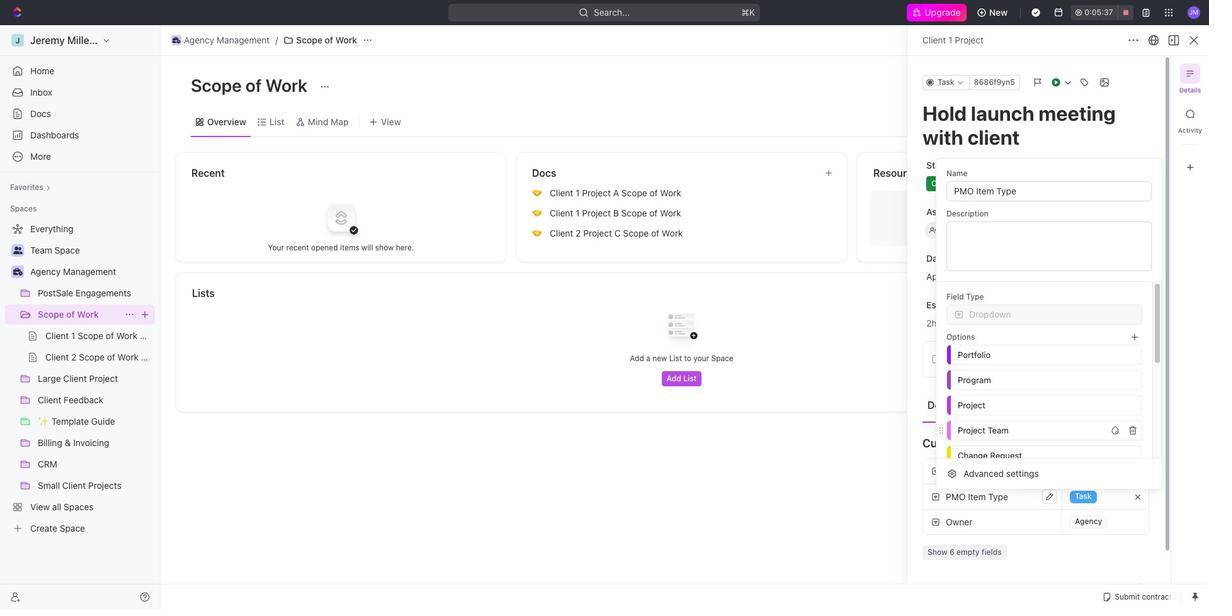 Task type: locate. For each thing, give the bounding box(es) containing it.
of inside tree
[[66, 309, 75, 320]]

project right 2
[[584, 228, 612, 239]]

1 horizontal spatial list
[[670, 354, 682, 364]]

pmo
[[946, 492, 966, 502]]

🤝
[[532, 188, 542, 198], [532, 209, 542, 218], [532, 229, 542, 238]]

client for client 2 project c scope of work
[[550, 228, 574, 239]]

1 for client 1 project
[[949, 35, 953, 45]]

0 vertical spatial 🤝
[[532, 188, 542, 198]]

project left a
[[582, 188, 611, 198]]

0:05:37 button
[[1072, 5, 1134, 20]]

tree
[[5, 219, 155, 539]]

scope of work
[[296, 35, 357, 45], [191, 75, 311, 96], [38, 309, 99, 320]]

0 horizontal spatial add
[[630, 354, 644, 364]]

to left drop at the right top of page
[[968, 207, 976, 217]]

agency management left /
[[184, 35, 270, 45]]

agency management right business time image on the left of page
[[30, 267, 116, 277]]

your
[[694, 354, 710, 364]]

a
[[614, 188, 619, 198]]

new
[[653, 354, 667, 364]]

attach
[[1052, 213, 1077, 223]]

mind map
[[308, 116, 349, 127]]

1 horizontal spatial scope of work link
[[281, 33, 360, 48]]

agency right business time icon
[[184, 35, 214, 45]]

business time image
[[13, 268, 22, 276]]

add for add description
[[948, 354, 964, 365]]

show 6 empty fields
[[928, 548, 1002, 558]]

list left mind on the top left of the page
[[270, 116, 285, 127]]

fields
[[982, 548, 1002, 558]]

0 vertical spatial scope of work link
[[281, 33, 360, 48]]

here
[[1023, 213, 1040, 223]]

1 🤝 from the top
[[532, 188, 542, 198]]

dates
[[927, 253, 951, 264]]

type right the field
[[967, 292, 984, 302]]

attachments button
[[923, 576, 1150, 606]]

to
[[968, 207, 976, 217], [1043, 213, 1050, 223], [685, 354, 692, 364]]

no lists icon. image
[[657, 304, 707, 354]]

type right item
[[989, 492, 1009, 502]]

0 vertical spatial type
[[967, 292, 984, 302]]

add for add list
[[667, 374, 682, 384]]

details up activity
[[1180, 86, 1202, 94]]

agency management
[[184, 35, 270, 45], [30, 267, 116, 277]]

agency management inside tree
[[30, 267, 116, 277]]

1 down upgrade
[[949, 35, 953, 45]]

1 horizontal spatial add
[[667, 374, 682, 384]]

0 horizontal spatial type
[[967, 292, 984, 302]]

client
[[923, 35, 947, 45], [550, 188, 574, 198], [550, 208, 574, 219], [550, 228, 574, 239]]

docs
[[30, 108, 51, 119], [532, 168, 557, 179]]

project down new button on the top right
[[955, 35, 984, 45]]

0 horizontal spatial management
[[63, 267, 116, 277]]

2 horizontal spatial list
[[684, 374, 697, 384]]

creative
[[946, 466, 980, 477]]

scope of work inside "sidebar" navigation
[[38, 309, 99, 320]]

lists button
[[192, 286, 1173, 301]]

project left b
[[582, 208, 611, 219]]

0 vertical spatial management
[[217, 35, 270, 45]]

favorites button
[[5, 180, 56, 195]]

here.
[[396, 243, 414, 252]]

1 vertical spatial 1
[[576, 188, 580, 198]]

1 vertical spatial scope of work link
[[38, 305, 120, 325]]

no recent items image
[[316, 192, 366, 243]]

client left 2
[[550, 228, 574, 239]]

2 🤝 from the top
[[532, 209, 542, 218]]

0 vertical spatial agency
[[184, 35, 214, 45]]

1 vertical spatial 🤝
[[532, 209, 542, 218]]

list down add a new list to your space on the bottom right of the page
[[684, 374, 697, 384]]

Select... text field
[[970, 306, 1135, 324]]

details up the custom
[[928, 400, 960, 411]]

project
[[955, 35, 984, 45], [582, 188, 611, 198], [582, 208, 611, 219], [584, 228, 612, 239], [982, 466, 1011, 477]]

2 horizontal spatial add
[[948, 354, 964, 365]]

empty
[[957, 548, 980, 558]]

add description
[[948, 354, 1012, 365]]

opened
[[311, 243, 338, 252]]

agency right business time image on the left of page
[[30, 267, 61, 277]]

1 horizontal spatial management
[[217, 35, 270, 45]]

1 horizontal spatial details
[[1180, 86, 1202, 94]]

1 up 2
[[576, 208, 580, 219]]

0 horizontal spatial list
[[270, 116, 285, 127]]

add inside button
[[667, 374, 682, 384]]

🤝 for client 1 project a scope of work
[[532, 188, 542, 198]]

None text field
[[955, 182, 1145, 201]]

0 vertical spatial 1
[[949, 35, 953, 45]]

list
[[270, 116, 285, 127], [670, 354, 682, 364], [684, 374, 697, 384]]

0 vertical spatial agency management link
[[168, 33, 273, 48]]

1 horizontal spatial type
[[989, 492, 1009, 502]]

🤝 for client 1 project b scope of work
[[532, 209, 542, 218]]

1 horizontal spatial agency management
[[184, 35, 270, 45]]

add left a
[[630, 354, 644, 364]]

to left the your
[[685, 354, 692, 364]]

add down options
[[948, 354, 964, 365]]

client left b
[[550, 208, 574, 219]]

scope
[[296, 35, 323, 45], [191, 75, 242, 96], [622, 188, 648, 198], [622, 208, 647, 219], [623, 228, 649, 239], [38, 309, 64, 320]]

business time image
[[172, 37, 180, 43]]

0 horizontal spatial agency management
[[30, 267, 116, 277]]

1 vertical spatial agency management
[[30, 267, 116, 277]]

work inside "sidebar" navigation
[[77, 309, 99, 320]]

search...
[[594, 7, 630, 18]]

0 vertical spatial scope of work
[[296, 35, 357, 45]]

agency management link
[[168, 33, 273, 48], [30, 262, 152, 282]]

2 vertical spatial 1
[[576, 208, 580, 219]]

management
[[217, 35, 270, 45], [63, 267, 116, 277]]

1 vertical spatial management
[[63, 267, 116, 277]]

add inside button
[[948, 354, 964, 365]]

recent
[[286, 243, 309, 252]]

advanced
[[964, 469, 1004, 479]]

of
[[325, 35, 333, 45], [246, 75, 262, 96], [650, 188, 658, 198], [650, 208, 658, 219], [652, 228, 660, 239], [66, 309, 75, 320]]

client down upgrade link on the right top of the page
[[923, 35, 947, 45]]

agency inside "sidebar" navigation
[[30, 267, 61, 277]]

project for client 1 project
[[955, 35, 984, 45]]

advanced settings button
[[942, 464, 1157, 485]]

type
[[967, 292, 984, 302], [989, 492, 1009, 502]]

field
[[947, 292, 965, 302]]

tree containing agency management
[[5, 219, 155, 539]]

work
[[336, 35, 357, 45], [266, 75, 307, 96], [661, 188, 682, 198], [660, 208, 681, 219], [662, 228, 683, 239], [77, 309, 99, 320]]

1 vertical spatial agency management link
[[30, 262, 152, 282]]

project inside custom fields element
[[982, 466, 1011, 477]]

1 vertical spatial type
[[989, 492, 1009, 502]]

0:05:37
[[1085, 8, 1114, 17]]

list right new
[[670, 354, 682, 364]]

docs inside "sidebar" navigation
[[30, 108, 51, 119]]

0 horizontal spatial scope of work link
[[38, 305, 120, 325]]

1 for client 1 project b scope of work
[[576, 208, 580, 219]]

inbox
[[30, 87, 52, 98]]

space
[[712, 354, 734, 364]]

1 vertical spatial scope of work
[[191, 75, 311, 96]]

2 vertical spatial 🤝
[[532, 229, 542, 238]]

1 for client 1 project a scope of work
[[576, 188, 580, 198]]

client for client 1 project a scope of work
[[550, 188, 574, 198]]

add down add a new list to your space on the bottom right of the page
[[667, 374, 682, 384]]

home link
[[5, 61, 155, 81]]

automations
[[1122, 35, 1174, 45]]

0 vertical spatial docs
[[30, 108, 51, 119]]

0 vertical spatial agency management
[[184, 35, 270, 45]]

2 vertical spatial list
[[684, 374, 697, 384]]

to right here
[[1043, 213, 1050, 223]]

project for client 1 project a scope of work
[[582, 188, 611, 198]]

client left a
[[550, 188, 574, 198]]

0 horizontal spatial agency
[[30, 267, 61, 277]]

agency
[[184, 35, 214, 45], [30, 267, 61, 277]]

0 vertical spatial details
[[1180, 86, 1202, 94]]

project left phase
[[982, 466, 1011, 477]]

details
[[1180, 86, 1202, 94], [928, 400, 960, 411]]

3 🤝 from the top
[[532, 229, 542, 238]]

resources button
[[873, 166, 1156, 181]]

1 vertical spatial docs
[[532, 168, 557, 179]]

1 left a
[[576, 188, 580, 198]]

list inside button
[[684, 374, 697, 384]]

0 horizontal spatial docs
[[30, 108, 51, 119]]

your recent opened items will show here.
[[268, 243, 414, 252]]

2 vertical spatial scope of work
[[38, 309, 99, 320]]

task sidebar navigation tab list
[[1177, 64, 1205, 178]]

1 horizontal spatial to
[[968, 207, 976, 217]]

custom
[[923, 437, 964, 450]]

1 vertical spatial details
[[928, 400, 960, 411]]

1 vertical spatial agency
[[30, 267, 61, 277]]

c
[[615, 228, 621, 239]]

0 horizontal spatial details
[[928, 400, 960, 411]]

scope of work link
[[281, 33, 360, 48], [38, 305, 120, 325]]

None field
[[957, 350, 1141, 361], [957, 375, 1141, 386], [957, 400, 1141, 411], [957, 425, 1108, 437], [957, 450, 1141, 462], [957, 350, 1141, 361], [957, 375, 1141, 386], [957, 400, 1141, 411], [957, 425, 1108, 437], [957, 450, 1141, 462]]



Task type: describe. For each thing, give the bounding box(es) containing it.
mind map link
[[305, 113, 349, 131]]

resources
[[874, 168, 924, 179]]

add list
[[667, 374, 697, 384]]

inbox link
[[5, 83, 155, 103]]

0 horizontal spatial agency management link
[[30, 262, 152, 282]]

assigned to
[[927, 207, 976, 217]]

attachments
[[923, 584, 991, 598]]

dashboards link
[[5, 125, 155, 146]]

item
[[969, 492, 986, 502]]

type inside custom fields element
[[989, 492, 1009, 502]]

estimate
[[927, 300, 963, 311]]

automations button
[[1115, 31, 1181, 50]]

b
[[614, 208, 619, 219]]

scope inside tree
[[38, 309, 64, 320]]

overview link
[[205, 113, 246, 131]]

details inside "button"
[[928, 400, 960, 411]]

client 2 project c scope of work
[[550, 228, 683, 239]]

add description button
[[927, 350, 1145, 370]]

0 horizontal spatial to
[[685, 354, 692, 364]]

custom fields element
[[923, 459, 1150, 561]]

fields
[[967, 437, 998, 450]]

add for add a new list to your space
[[630, 354, 644, 364]]

show
[[928, 548, 948, 558]]

docs link
[[5, 104, 155, 124]]

⌘k
[[742, 7, 756, 18]]

list link
[[267, 113, 285, 131]]

items
[[340, 243, 360, 252]]

your
[[268, 243, 284, 252]]

custom fields button
[[923, 428, 1150, 459]]

Edit task name text field
[[923, 101, 1150, 150]]

drop files here to attach
[[984, 213, 1077, 223]]

drop
[[984, 213, 1003, 223]]

0 vertical spatial list
[[270, 116, 285, 127]]

will
[[362, 243, 373, 252]]

owner
[[946, 517, 973, 528]]

custom fields
[[923, 437, 998, 450]]

phase
[[1014, 466, 1039, 477]]

scope of work link inside tree
[[38, 305, 120, 325]]

project for client 2 project c scope of work
[[584, 228, 612, 239]]

assigned
[[927, 207, 965, 217]]

upgrade link
[[907, 4, 967, 21]]

home
[[30, 66, 54, 76]]

details inside task sidebar navigation tab list
[[1180, 86, 1202, 94]]

6
[[950, 548, 955, 558]]

add a new list to your space
[[630, 354, 734, 364]]

a
[[647, 354, 651, 364]]

8686f9yn5
[[974, 77, 1016, 87]]

recent
[[192, 168, 225, 179]]

1 horizontal spatial agency management link
[[168, 33, 273, 48]]

add list button
[[662, 372, 702, 387]]

pmo item type
[[946, 492, 1009, 502]]

name
[[947, 169, 968, 178]]

2
[[576, 228, 581, 239]]

sidebar navigation
[[0, 25, 161, 610]]

activity
[[1179, 127, 1203, 134]]

files
[[1005, 213, 1021, 223]]

favorites
[[10, 183, 43, 192]]

1 horizontal spatial docs
[[532, 168, 557, 179]]

client 1 project a scope of work
[[550, 188, 682, 198]]

client 1 project b scope of work
[[550, 208, 681, 219]]

subtasks button
[[973, 394, 1026, 417]]

new button
[[972, 3, 1016, 23]]

description
[[966, 354, 1012, 365]]

status
[[927, 160, 954, 171]]

map
[[331, 116, 349, 127]]

1 vertical spatial list
[[670, 354, 682, 364]]

field type
[[947, 292, 984, 302]]

8686f9yn5 button
[[969, 75, 1021, 90]]

lists
[[192, 288, 215, 299]]

/
[[276, 35, 278, 45]]

show
[[375, 243, 394, 252]]

subtasks
[[978, 400, 1021, 411]]

mind
[[308, 116, 329, 127]]

advanced settings
[[964, 469, 1039, 479]]

client 1 project
[[923, 35, 984, 45]]

upgrade
[[925, 7, 961, 18]]

settings
[[1007, 469, 1039, 479]]

🤝 for client 2 project c scope of work
[[532, 229, 542, 238]]

new
[[990, 7, 1008, 18]]

1 horizontal spatial agency
[[184, 35, 214, 45]]

client for client 1 project b scope of work
[[550, 208, 574, 219]]

client 1 project link
[[923, 35, 984, 45]]

dashboards
[[30, 130, 79, 141]]

project for client 1 project b scope of work
[[582, 208, 611, 219]]

options
[[947, 333, 976, 342]]

creative project phase
[[946, 466, 1039, 477]]

details button
[[923, 394, 965, 417]]

client for client 1 project
[[923, 35, 947, 45]]

description
[[947, 209, 989, 219]]

2 horizontal spatial to
[[1043, 213, 1050, 223]]

management inside tree
[[63, 267, 116, 277]]

overview
[[207, 116, 246, 127]]

spaces
[[10, 204, 37, 214]]

tree inside "sidebar" navigation
[[5, 219, 155, 539]]



Task type: vqa. For each thing, say whether or not it's contained in the screenshot.
OF in the SIDEBAR navigation
yes



